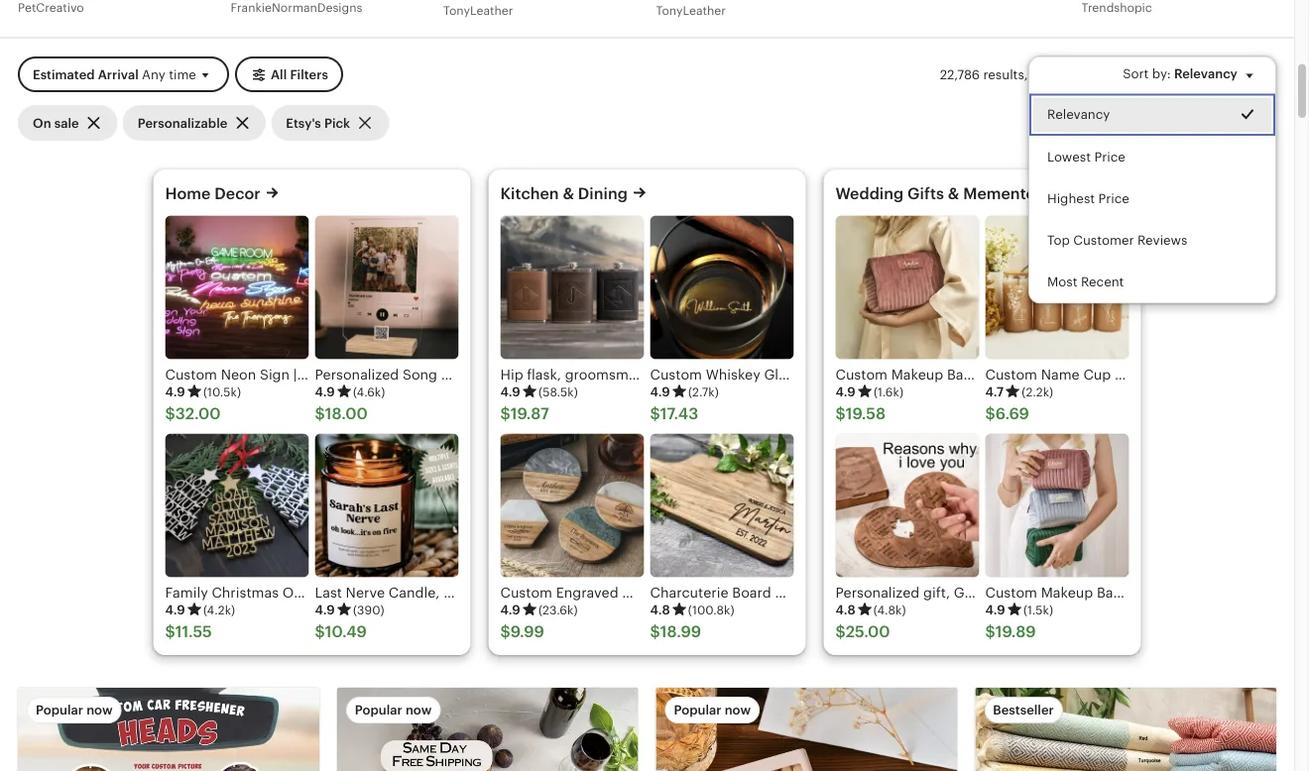 Task type: describe. For each thing, give the bounding box(es) containing it.
wedding
[[836, 185, 904, 203]]

top customer reviews link
[[1030, 220, 1276, 262]]

sort
[[1123, 67, 1149, 82]]

personalized song arcylic plaque, mothers day gift, valentines day gift, birthday gift, wedding gift, christmas gift, minimalist home decor image
[[315, 216, 459, 360]]

any
[[142, 67, 165, 82]]

price for highest price
[[1099, 191, 1130, 206]]

kitchen
[[500, 185, 559, 203]]

on
[[33, 115, 51, 130]]

etsy's
[[286, 115, 321, 130]]

lowest price
[[1048, 149, 1126, 164]]

3 popular from the left
[[674, 703, 722, 718]]

arrival
[[98, 67, 139, 82]]

wedding gifts & mementos link
[[836, 185, 1044, 203]]

with
[[1030, 67, 1057, 82]]

trendshopic link
[[1082, 0, 1277, 23]]

lowest price link
[[1030, 136, 1276, 178]]

ads
[[1060, 67, 1084, 82]]

(4.6k)
[[353, 385, 385, 399]]

$ 6.69
[[986, 405, 1030, 423]]

4.9 for 32.00
[[165, 385, 185, 400]]

popular for photo car air freshener | personalized gift | custom photo car air freshener | custom air freshener for car | custom car freshies
[[36, 703, 83, 718]]

results,
[[984, 67, 1028, 82]]

product video element for first the popular now link
[[18, 689, 319, 772]]

popular for charcuterie board personalized cheese cutting board wedding gift for couples, anniversary gift housewarming gift new home kitchen decor gift image
[[355, 703, 403, 718]]

$ for 17.43
[[650, 405, 660, 423]]

personalized gift, gift for her, anniversary gifts, anniversary gift for her, personalized gifts for her, girlfriend gift, gift for him image
[[836, 434, 980, 578]]

18.99
[[660, 623, 701, 641]]

most recent
[[1048, 275, 1124, 290]]

wedding gifts & mementos
[[836, 185, 1044, 203]]

19.87
[[511, 405, 549, 423]]

$ 18.99
[[650, 623, 701, 641]]

by:
[[1153, 67, 1171, 82]]

filters
[[290, 67, 328, 82]]

home decor link
[[165, 185, 261, 203]]

pick
[[324, 115, 350, 130]]

4.9 for 19.89
[[986, 603, 1006, 618]]

custom whiskey glass with premium quality side and bottom engraving for any special occasion. image
[[650, 216, 794, 360]]

all filters button
[[235, 57, 343, 93]]

22,786 results, with ads
[[940, 67, 1084, 82]]

top
[[1048, 233, 1070, 248]]

customer
[[1074, 233, 1134, 248]]

estimated
[[33, 67, 95, 82]]

$ for 9.99
[[500, 623, 511, 641]]

product video element for second the popular now link
[[337, 689, 638, 772]]

product video element for bestseller link
[[975, 689, 1277, 772]]

11.55
[[175, 623, 212, 641]]

kitchen & dining link
[[500, 185, 628, 203]]

(4.2k)
[[203, 604, 235, 617]]

charcuterie board personalized cheese cutting board wedding gift for couples, anniversary gift housewarming gift new home kitchen decor gift image
[[337, 689, 638, 772]]

lowest
[[1048, 149, 1091, 164]]

2 & from the left
[[948, 185, 960, 203]]

personalizable link
[[123, 105, 266, 141]]

$ for 19.87
[[500, 405, 511, 423]]

$ for 10.49
[[315, 623, 325, 641]]

menu containing relevancy
[[1029, 56, 1277, 304]]

$ for 11.55
[[165, 623, 175, 641]]

4.8 for 25.00
[[836, 603, 856, 618]]

(2.2k)
[[1022, 385, 1054, 399]]

popular now for second the popular now link
[[355, 703, 432, 718]]

now for second the popular now link
[[406, 703, 432, 718]]

$ 19.87
[[500, 405, 549, 423]]

3 now from the left
[[725, 703, 751, 718]]

$ for 32.00
[[165, 405, 175, 423]]

(100.8k)
[[688, 604, 735, 617]]

$ 17.43
[[650, 405, 699, 423]]

highest price
[[1048, 191, 1130, 206]]

(58.5k)
[[539, 385, 578, 399]]

4.9 for 17.43
[[650, 385, 671, 400]]

22,786
[[940, 67, 980, 82]]

3 popular now link from the left
[[656, 689, 958, 772]]

price for lowest price
[[1095, 149, 1126, 164]]

4.9 for 9.99
[[500, 603, 521, 618]]

$ for 19.58
[[836, 405, 846, 423]]

tonyleather for second tonyleather link from the right
[[443, 4, 513, 17]]

all
[[271, 67, 287, 82]]

$ for 18.00
[[315, 405, 325, 423]]

$ 10.49
[[315, 623, 367, 641]]

etsy's pick link
[[271, 105, 389, 141]]

reviews
[[1138, 233, 1188, 248]]

all filters
[[271, 67, 328, 82]]

custom neon sign | neon sign | wedding signs | name neon sign | led neon light sign | wedding bridesmaid gifts | wall decor | home decor image
[[165, 216, 309, 360]]

trendshopic
[[1082, 1, 1153, 14]]

sale
[[54, 115, 79, 130]]

free shipping, personalized gifts, christmas gifts, bachelorette party, wedding gifts, gift for her, home gifts, home decor, turkish towel image
[[975, 689, 1277, 772]]

tonyleather for second tonyleather link from left
[[656, 4, 726, 17]]

custom makeup bag • personalised bridesmaid gifts • wedding gift • travel toiletry bag • cosmetic bag • birthday gift • gift for her image
[[836, 216, 980, 360]]

(2.7k)
[[688, 385, 719, 399]]

(1.6k)
[[874, 385, 904, 399]]

4.9 for 19.87
[[500, 385, 521, 400]]

relevancy link
[[1030, 94, 1276, 136]]

1 horizontal spatial relevancy
[[1175, 67, 1238, 82]]

2 tonyleather link from the left
[[656, 0, 851, 26]]

now for first the popular now link
[[86, 703, 113, 718]]

(390)
[[353, 604, 385, 617]]

3 popular now from the left
[[674, 703, 751, 718]]

petcreativo link
[[18, 0, 213, 23]]



Task type: locate. For each thing, give the bounding box(es) containing it.
(23.6k)
[[539, 604, 578, 617]]

2 popular from the left
[[355, 703, 403, 718]]

relevancy
[[1175, 67, 1238, 82], [1048, 107, 1110, 122]]

2 now from the left
[[406, 703, 432, 718]]

1 horizontal spatial tonyleather
[[656, 4, 726, 17]]

4.9 up $ 9.99
[[500, 603, 521, 618]]

frankienormandesigns link
[[231, 0, 426, 23]]

0 horizontal spatial tonyleather
[[443, 4, 513, 17]]

& left dining
[[563, 185, 574, 203]]

personalized 5 pc makeup brush set,beauty tool organizer,special gift for her,makeup brush box with mirror,cosmetic brush organizer for image
[[656, 689, 958, 772]]

$ for 6.69
[[986, 405, 996, 423]]

price up top customer reviews
[[1099, 191, 1130, 206]]

on sale
[[33, 115, 79, 130]]

custom makeup bag • personalised bridesmaid gifts • wedding gift • travel toiletry bag • cosmetic bag • birthday gift • wedding favors image
[[986, 434, 1129, 578]]

most recent link
[[1030, 262, 1276, 303]]

on sale link
[[18, 105, 118, 141]]

32.00
[[175, 405, 221, 423]]

1 tonyleather from the left
[[443, 4, 513, 17]]

0 horizontal spatial tonyleather link
[[443, 0, 638, 26]]

19.58
[[846, 405, 886, 423]]

$ 19.89
[[986, 623, 1036, 641]]

(4.8k)
[[874, 604, 906, 617]]

price
[[1095, 149, 1126, 164], [1099, 191, 1130, 206]]

4.8 up $ 18.99
[[650, 603, 670, 618]]

2 horizontal spatial popular
[[674, 703, 722, 718]]

4.8 up $ 25.00
[[836, 603, 856, 618]]

gifts
[[908, 185, 944, 203]]

price inside 'link'
[[1099, 191, 1130, 206]]

0 vertical spatial relevancy
[[1175, 67, 1238, 82]]

$ for 19.89
[[986, 623, 996, 641]]

dining
[[578, 185, 628, 203]]

sort by: relevancy
[[1123, 67, 1238, 82]]

4.9 for 18.00
[[315, 385, 335, 400]]

etsy's pick
[[286, 115, 350, 130]]

9.99
[[511, 623, 544, 641]]

popular now for first the popular now link
[[36, 703, 113, 718]]

relevancy inside menu
[[1048, 107, 1110, 122]]

2 tonyleather from the left
[[656, 4, 726, 17]]

1 & from the left
[[563, 185, 574, 203]]

10.49
[[325, 623, 367, 641]]

$ for 18.99
[[650, 623, 660, 641]]

1 horizontal spatial popular now link
[[337, 689, 638, 772]]

petcreativo
[[18, 1, 84, 14]]

highest
[[1048, 191, 1095, 206]]

4.9 for 11.55
[[165, 603, 185, 618]]

highest price link
[[1030, 178, 1276, 220]]

(1.5k)
[[1024, 604, 1054, 617]]

4.9 up $ 19.87
[[500, 385, 521, 400]]

most
[[1048, 275, 1078, 290]]

custom name cup with birth flower,birth month iced coffee cup,custom name tumbler,bridesmaid gifts idea,holiday gift,christmas gifts for her image
[[986, 216, 1129, 360]]

(10.5k)
[[203, 385, 241, 399]]

$ for 25.00
[[836, 623, 846, 641]]

tonyleather link
[[443, 0, 638, 26], [656, 0, 851, 26]]

photo car air freshener | personalized gift | custom photo car air freshener | custom air freshener for car | custom car freshies image
[[18, 689, 319, 772]]

4.7
[[986, 385, 1004, 400]]

18.00
[[325, 405, 368, 423]]

1 now from the left
[[86, 703, 113, 718]]

bestseller
[[993, 703, 1054, 718]]

recent
[[1081, 275, 1124, 290]]

$ 18.00
[[315, 405, 368, 423]]

1 horizontal spatial popular
[[355, 703, 403, 718]]

2 horizontal spatial product video element
[[975, 689, 1277, 772]]

custom engraved marble wood coasters | personalized gifts for her coaster set | housewarming gifts wedding gifts mom grandma christmas gifts image
[[500, 434, 644, 578]]

hip flask, groomsmen gifts personalized, groomsmen gift flask, groomsman gift leather hip flask gift for him, initial hip flask for men7 image
[[500, 216, 644, 360]]

4.9 up $ 19.58
[[836, 385, 856, 400]]

1 popular from the left
[[36, 703, 83, 718]]

4.9 up $ 32.00
[[165, 385, 185, 400]]

bestseller link
[[975, 689, 1277, 772]]

1 horizontal spatial popular now
[[355, 703, 432, 718]]

2 popular now link from the left
[[337, 689, 638, 772]]

1 popular now link from the left
[[18, 689, 319, 772]]

relevancy down ads
[[1048, 107, 1110, 122]]

price right lowest
[[1095, 149, 1126, 164]]

4.9 up $ 19.89
[[986, 603, 1006, 618]]

1 horizontal spatial 4.8
[[836, 603, 856, 618]]

2 horizontal spatial now
[[725, 703, 751, 718]]

family christmas ornament - personalized ornament with names - christmas tree ornament image
[[165, 434, 309, 578]]

4.9 up $ 18.00
[[315, 385, 335, 400]]

kitchen & dining
[[500, 185, 628, 203]]

last nerve candle, funny candle, personalized candle gift, custom name candle, funny gift, last nerve gift, mom gift, bff gift, gift for her image
[[315, 434, 459, 578]]

personalizable
[[138, 115, 227, 130]]

popular now
[[36, 703, 113, 718], [355, 703, 432, 718], [674, 703, 751, 718]]

relevancy right by:
[[1175, 67, 1238, 82]]

time
[[169, 67, 196, 82]]

popular
[[36, 703, 83, 718], [355, 703, 403, 718], [674, 703, 722, 718]]

mementos
[[963, 185, 1044, 203]]

decor
[[215, 185, 261, 203]]

4.8
[[650, 603, 670, 618], [836, 603, 856, 618]]

1 tonyleather link from the left
[[443, 0, 638, 26]]

0 horizontal spatial &
[[563, 185, 574, 203]]

1 product video element from the left
[[18, 689, 319, 772]]

top customer reviews
[[1048, 233, 1188, 248]]

product video element
[[18, 689, 319, 772], [337, 689, 638, 772], [975, 689, 1277, 772]]

0 horizontal spatial 4.8
[[650, 603, 670, 618]]

0 horizontal spatial popular
[[36, 703, 83, 718]]

2 product video element from the left
[[337, 689, 638, 772]]

1 horizontal spatial tonyleather link
[[656, 0, 851, 26]]

tonyleather
[[443, 4, 513, 17], [656, 4, 726, 17]]

2 4.8 from the left
[[836, 603, 856, 618]]

25.00
[[846, 623, 891, 641]]

0 vertical spatial price
[[1095, 149, 1126, 164]]

menu
[[1029, 56, 1277, 304]]

4.9 up $ 10.49 at the bottom of page
[[315, 603, 335, 618]]

1 vertical spatial relevancy
[[1048, 107, 1110, 122]]

6.69
[[996, 405, 1030, 423]]

popular now link
[[18, 689, 319, 772], [337, 689, 638, 772], [656, 689, 958, 772]]

0 horizontal spatial now
[[86, 703, 113, 718]]

charcuterie board personalized serving board with handle monogrammed personalized cheese board engagement gift bridal shower gift newlywed image
[[650, 434, 794, 578]]

17.43
[[660, 405, 699, 423]]

1 4.8 from the left
[[650, 603, 670, 618]]

0 horizontal spatial popular now link
[[18, 689, 319, 772]]

estimated arrival any time
[[33, 67, 196, 82]]

1 vertical spatial price
[[1099, 191, 1130, 206]]

4.8 for 18.99
[[650, 603, 670, 618]]

4.9 for 19.58
[[836, 385, 856, 400]]

$
[[165, 405, 175, 423], [315, 405, 325, 423], [500, 405, 511, 423], [650, 405, 660, 423], [836, 405, 846, 423], [986, 405, 996, 423], [165, 623, 175, 641], [315, 623, 325, 641], [500, 623, 511, 641], [650, 623, 660, 641], [836, 623, 846, 641], [986, 623, 996, 641]]

$ 19.58
[[836, 405, 886, 423]]

$ 9.99
[[500, 623, 544, 641]]

home decor
[[165, 185, 261, 203]]

3 product video element from the left
[[975, 689, 1277, 772]]

now
[[86, 703, 113, 718], [406, 703, 432, 718], [725, 703, 751, 718]]

$ 11.55
[[165, 623, 212, 641]]

0 horizontal spatial relevancy
[[1048, 107, 1110, 122]]

1 horizontal spatial product video element
[[337, 689, 638, 772]]

4.9 for 10.49
[[315, 603, 335, 618]]

2 horizontal spatial popular now link
[[656, 689, 958, 772]]

$ 25.00
[[836, 623, 891, 641]]

4.9 up $ 11.55 at bottom
[[165, 603, 185, 618]]

4.9 up $ 17.43
[[650, 385, 671, 400]]

$ 32.00
[[165, 405, 221, 423]]

2 popular now from the left
[[355, 703, 432, 718]]

1 horizontal spatial &
[[948, 185, 960, 203]]

0 horizontal spatial popular now
[[36, 703, 113, 718]]

1 popular now from the left
[[36, 703, 113, 718]]

4.9
[[165, 385, 185, 400], [315, 385, 335, 400], [500, 385, 521, 400], [650, 385, 671, 400], [836, 385, 856, 400], [165, 603, 185, 618], [315, 603, 335, 618], [500, 603, 521, 618], [986, 603, 1006, 618]]

19.89
[[996, 623, 1036, 641]]

0 horizontal spatial product video element
[[18, 689, 319, 772]]

2 horizontal spatial popular now
[[674, 703, 751, 718]]

& right gifts
[[948, 185, 960, 203]]

frankienormandesigns
[[231, 1, 363, 14]]

1 horizontal spatial now
[[406, 703, 432, 718]]

home
[[165, 185, 211, 203]]



Task type: vqa. For each thing, say whether or not it's contained in the screenshot.
that
no



